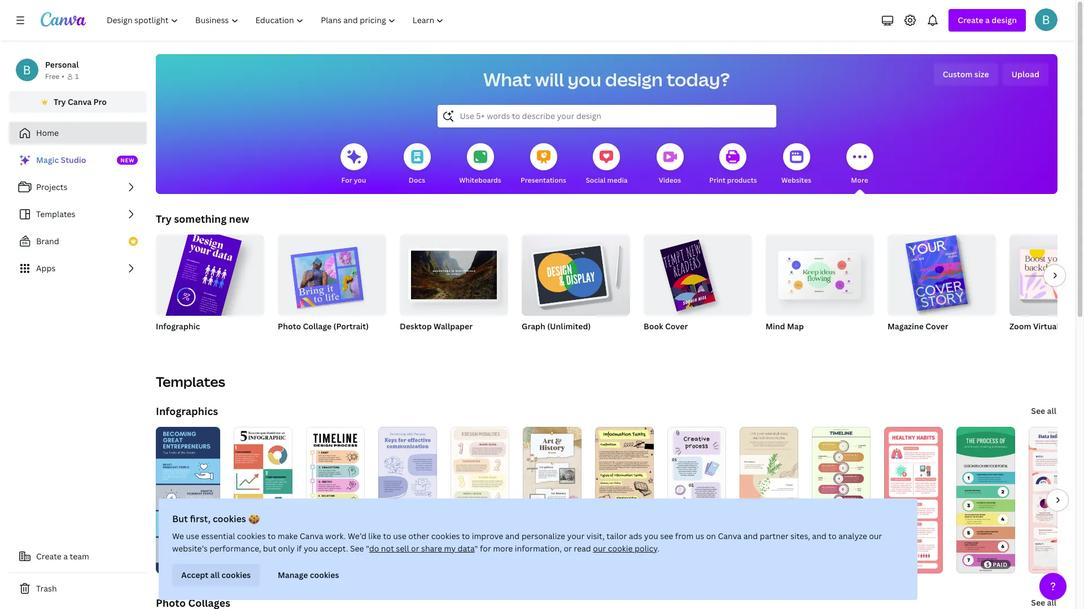 Task type: describe. For each thing, give the bounding box(es) containing it.
canva inside 'button'
[[68, 97, 92, 107]]

videos button
[[657, 136, 684, 194]]

home link
[[9, 122, 147, 145]]

2 and from the left
[[743, 531, 758, 542]]

cookies up my
[[431, 531, 460, 542]]

whiteboards
[[459, 176, 501, 185]]

more button
[[846, 136, 873, 194]]

infographic
[[156, 321, 200, 332]]

2 use from the left
[[393, 531, 406, 542]]

2 see all link from the top
[[1030, 592, 1058, 610]]

(unlimited)
[[547, 321, 591, 332]]

2 to from the left
[[383, 531, 391, 542]]

print products button
[[710, 136, 757, 194]]

photo collage (portrait) group
[[278, 230, 386, 347]]

backgr
[[1061, 321, 1084, 332]]

on
[[706, 531, 716, 542]]

we
[[172, 531, 184, 542]]

ads
[[629, 531, 642, 542]]

create a team button
[[9, 546, 147, 569]]

improve
[[472, 531, 503, 542]]

3 and from the left
[[812, 531, 827, 542]]

paid
[[993, 561, 1008, 569]]

a for team
[[63, 552, 68, 563]]

products
[[727, 176, 757, 185]]

policy
[[635, 544, 657, 555]]

brand
[[36, 236, 59, 247]]

do
[[369, 544, 379, 555]]

social
[[586, 176, 606, 185]]

2 vertical spatial all
[[1047, 598, 1057, 609]]

performance,
[[209, 544, 261, 555]]

graph
[[522, 321, 546, 332]]

magic
[[36, 155, 59, 165]]

do not sell or share my data " for more information, or read our cookie policy .
[[369, 544, 659, 555]]

us
[[695, 531, 704, 542]]

infographic group
[[154, 227, 264, 371]]

custom
[[943, 69, 973, 80]]

media
[[607, 176, 628, 185]]

something
[[174, 212, 227, 226]]

infographics
[[156, 405, 218, 419]]

you right if
[[304, 544, 318, 555]]

800
[[156, 336, 170, 346]]

templates link
[[9, 203, 147, 226]]

800 × 2000 px button
[[156, 335, 215, 347]]

desktop wallpaper
[[400, 321, 473, 332]]

sites,
[[790, 531, 810, 542]]

zoom virtual backgr
[[1010, 321, 1084, 332]]

data
[[458, 544, 475, 555]]

websites button
[[782, 136, 812, 194]]

create a design
[[958, 15, 1017, 25]]

a for design
[[986, 15, 990, 25]]

2 vertical spatial see
[[1032, 598, 1046, 609]]

custom size button
[[934, 63, 998, 86]]

Search search field
[[460, 106, 754, 127]]

0 vertical spatial see
[[1032, 406, 1046, 417]]

but first, cookies 🍪
[[172, 513, 259, 526]]

group for mind map
[[766, 230, 874, 316]]

2000
[[176, 336, 194, 346]]

apps link
[[9, 258, 147, 280]]

4 to from the left
[[828, 531, 837, 542]]

accept.
[[320, 544, 348, 555]]

social media button
[[586, 136, 628, 194]]

today?
[[667, 67, 730, 91]]

🍪
[[248, 513, 259, 526]]

but
[[172, 513, 188, 526]]

make
[[277, 531, 298, 542]]

projects
[[36, 182, 67, 193]]

1 use from the left
[[186, 531, 199, 542]]

desktop wallpaper group
[[400, 230, 508, 347]]

group for zoom virtual backgr
[[1010, 235, 1084, 316]]

in
[[913, 336, 919, 346]]

create for create a design
[[958, 15, 984, 25]]

0 horizontal spatial our
[[593, 544, 606, 555]]

all inside accept all cookies button
[[210, 570, 219, 581]]

2 horizontal spatial canva
[[718, 531, 742, 542]]

try canva pro button
[[9, 91, 147, 113]]

trash
[[36, 584, 57, 595]]

will
[[535, 67, 564, 91]]

only
[[278, 544, 295, 555]]

presentations button
[[521, 136, 567, 194]]

8.5
[[888, 336, 898, 346]]

our cookie policy link
[[593, 544, 657, 555]]

what will you design today?
[[484, 67, 730, 91]]

11
[[904, 336, 911, 346]]

wallpaper
[[434, 321, 473, 332]]

you right will
[[568, 67, 602, 91]]

virtual
[[1034, 321, 1059, 332]]

cookies up essential
[[212, 513, 246, 526]]

magazine cover group
[[888, 230, 996, 347]]

1 see all from the top
[[1032, 406, 1057, 417]]

mind map group
[[766, 230, 874, 347]]

1 to from the left
[[267, 531, 276, 542]]

0 vertical spatial all
[[1047, 406, 1057, 417]]

for
[[341, 176, 352, 185]]

more
[[851, 176, 868, 185]]

try canva pro
[[54, 97, 107, 107]]

design inside dropdown button
[[992, 15, 1017, 25]]

not
[[381, 544, 394, 555]]

infographic 800 × 2000 px
[[156, 321, 203, 346]]

for you
[[341, 176, 366, 185]]



Task type: locate. For each thing, give the bounding box(es) containing it.
1 horizontal spatial try
[[156, 212, 172, 226]]

group for book cover
[[644, 230, 752, 316]]

0 horizontal spatial templates
[[36, 209, 75, 220]]

1 horizontal spatial create
[[958, 15, 984, 25]]

1 horizontal spatial ×
[[899, 336, 903, 346]]

desktop
[[400, 321, 432, 332]]

apps
[[36, 263, 56, 274]]

and left partner
[[743, 531, 758, 542]]

" down like
[[366, 544, 369, 555]]

1 vertical spatial see
[[350, 544, 364, 555]]

infographics link
[[156, 405, 218, 419]]

all
[[1047, 406, 1057, 417], [210, 570, 219, 581], [1047, 598, 1057, 609]]

create a team
[[36, 552, 89, 563]]

partner
[[760, 531, 789, 542]]

1 vertical spatial try
[[156, 212, 172, 226]]

new
[[120, 156, 135, 164]]

essential
[[201, 531, 235, 542]]

1 horizontal spatial cover
[[926, 321, 949, 332]]

group for desktop wallpaper
[[400, 230, 508, 316]]

× left 11
[[899, 336, 903, 346]]

a up size
[[986, 15, 990, 25]]

accept
[[181, 570, 208, 581]]

0 vertical spatial design
[[992, 15, 1017, 25]]

0 vertical spatial try
[[54, 97, 66, 107]]

social media
[[586, 176, 628, 185]]

1 " from the left
[[366, 544, 369, 555]]

share
[[421, 544, 442, 555]]

book cover
[[644, 321, 688, 332]]

see
[[660, 531, 673, 542]]

1 horizontal spatial our
[[869, 531, 882, 542]]

1 × from the left
[[171, 336, 174, 346]]

and
[[505, 531, 519, 542], [743, 531, 758, 542], [812, 531, 827, 542]]

cookies down accept.
[[310, 570, 339, 581]]

zoom
[[1010, 321, 1032, 332]]

sell
[[396, 544, 409, 555]]

0 horizontal spatial or
[[411, 544, 419, 555]]

create inside dropdown button
[[958, 15, 984, 25]]

0 horizontal spatial a
[[63, 552, 68, 563]]

2 horizontal spatial and
[[812, 531, 827, 542]]

1 vertical spatial our
[[593, 544, 606, 555]]

0 horizontal spatial create
[[36, 552, 61, 563]]

canva right on
[[718, 531, 742, 542]]

px
[[196, 336, 203, 346]]

to right like
[[383, 531, 391, 542]]

group for magazine cover
[[888, 230, 996, 316]]

0 vertical spatial templates
[[36, 209, 75, 220]]

1 horizontal spatial and
[[743, 531, 758, 542]]

see inside we use essential cookies to make canva work. we'd like to use other cookies to improve and personalize your visit, tailor ads you see from us on canva and partner sites, and to analyze our website's performance, but only if you accept. see "
[[350, 544, 364, 555]]

manage
[[278, 570, 308, 581]]

1 and from the left
[[505, 531, 519, 542]]

a inside dropdown button
[[986, 15, 990, 25]]

templates up infographics link
[[156, 373, 225, 391]]

× inside infographic 800 × 2000 px
[[171, 336, 174, 346]]

upload button
[[1003, 63, 1049, 86]]

1 see all link from the top
[[1030, 400, 1058, 423]]

group for graph (unlimited)
[[522, 230, 630, 316]]

you right for
[[354, 176, 366, 185]]

to left analyze
[[828, 531, 837, 542]]

upload
[[1012, 69, 1040, 80]]

2 × from the left
[[899, 336, 903, 346]]

zoom virtual background group
[[1010, 235, 1084, 347]]

try left something
[[156, 212, 172, 226]]

docs
[[409, 176, 425, 185]]

0 horizontal spatial design
[[605, 67, 663, 91]]

1 horizontal spatial a
[[986, 15, 990, 25]]

group for infographic
[[154, 227, 264, 371]]

if
[[296, 544, 302, 555]]

" left for
[[475, 544, 478, 555]]

1 vertical spatial a
[[63, 552, 68, 563]]

3 to from the left
[[462, 531, 470, 542]]

try
[[54, 97, 66, 107], [156, 212, 172, 226]]

0 vertical spatial see all
[[1032, 406, 1057, 417]]

group
[[154, 227, 264, 371], [278, 230, 386, 316], [400, 230, 508, 316], [522, 230, 630, 316], [644, 230, 752, 316], [766, 230, 874, 316], [888, 230, 996, 316], [1010, 235, 1084, 316]]

" inside we use essential cookies to make canva work. we'd like to use other cookies to improve and personalize your visit, tailor ads you see from us on canva and partner sites, and to analyze our website's performance, but only if you accept. see "
[[366, 544, 369, 555]]

docs button
[[404, 136, 431, 194]]

•
[[62, 72, 64, 81]]

book cover group
[[644, 230, 752, 347]]

team
[[70, 552, 89, 563]]

what
[[484, 67, 532, 91]]

mind map
[[766, 321, 804, 332]]

cookies down 🍪
[[237, 531, 266, 542]]

other
[[408, 531, 429, 542]]

None search field
[[437, 105, 776, 128]]

create left 'team'
[[36, 552, 61, 563]]

list containing magic studio
[[9, 149, 147, 280]]

canva left pro
[[68, 97, 92, 107]]

1 horizontal spatial templates
[[156, 373, 225, 391]]

graph (unlimited) group
[[522, 230, 630, 347]]

1 or from the left
[[411, 544, 419, 555]]

use up website's
[[186, 531, 199, 542]]

create up custom size
[[958, 15, 984, 25]]

our right analyze
[[869, 531, 882, 542]]

1 cover from the left
[[665, 321, 688, 332]]

visit,
[[586, 531, 605, 542]]

magic studio
[[36, 155, 86, 165]]

1 vertical spatial all
[[210, 570, 219, 581]]

our down "visit,"
[[593, 544, 606, 555]]

cookies
[[212, 513, 246, 526], [237, 531, 266, 542], [431, 531, 460, 542], [221, 570, 251, 581], [310, 570, 339, 581]]

2 cover from the left
[[926, 321, 949, 332]]

from
[[675, 531, 693, 542]]

0 horizontal spatial try
[[54, 97, 66, 107]]

templates inside "link"
[[36, 209, 75, 220]]

you inside 'button'
[[354, 176, 366, 185]]

or right sell at the bottom left of the page
[[411, 544, 419, 555]]

free
[[45, 72, 59, 81]]

cover right book at right
[[665, 321, 688, 332]]

but
[[263, 544, 276, 555]]

a inside button
[[63, 552, 68, 563]]

to up the "data"
[[462, 531, 470, 542]]

design left brad klo image
[[992, 15, 1017, 25]]

use up sell at the bottom left of the page
[[393, 531, 406, 542]]

0 horizontal spatial use
[[186, 531, 199, 542]]

create inside button
[[36, 552, 61, 563]]

information,
[[515, 544, 562, 555]]

0 horizontal spatial "
[[366, 544, 369, 555]]

analyze
[[838, 531, 867, 542]]

whiteboards button
[[459, 136, 501, 194]]

like
[[368, 531, 381, 542]]

create for create a team
[[36, 552, 61, 563]]

1 horizontal spatial canva
[[300, 531, 323, 542]]

0 vertical spatial our
[[869, 531, 882, 542]]

personalize
[[521, 531, 565, 542]]

book
[[644, 321, 663, 332]]

graph (unlimited)
[[522, 321, 591, 332]]

×
[[171, 336, 174, 346], [899, 336, 903, 346]]

0 vertical spatial see all link
[[1030, 400, 1058, 423]]

1 vertical spatial design
[[605, 67, 663, 91]]

my
[[444, 544, 456, 555]]

list
[[9, 149, 147, 280]]

canva up if
[[300, 531, 323, 542]]

or left read
[[564, 544, 572, 555]]

0 horizontal spatial ×
[[171, 336, 174, 346]]

cookies inside button
[[310, 570, 339, 581]]

you
[[568, 67, 602, 91], [354, 176, 366, 185], [644, 531, 658, 542], [304, 544, 318, 555]]

0 vertical spatial a
[[986, 15, 990, 25]]

1 horizontal spatial "
[[475, 544, 478, 555]]

try down •
[[54, 97, 66, 107]]

× inside magazine cover 8.5 × 11 in
[[899, 336, 903, 346]]

1 vertical spatial create
[[36, 552, 61, 563]]

print products
[[710, 176, 757, 185]]

2 or from the left
[[564, 544, 572, 555]]

1 horizontal spatial design
[[992, 15, 1017, 25]]

accept all cookies
[[181, 570, 251, 581]]

our inside we use essential cookies to make canva work. we'd like to use other cookies to improve and personalize your visit, tailor ads you see from us on canva and partner sites, and to analyze our website's performance, but only if you accept. see "
[[869, 531, 882, 542]]

1
[[75, 72, 79, 81]]

try for try canva pro
[[54, 97, 66, 107]]

work.
[[325, 531, 346, 542]]

brand link
[[9, 230, 147, 253]]

and up do not sell or share my data " for more information, or read our cookie policy .
[[505, 531, 519, 542]]

(portrait)
[[334, 321, 369, 332]]

see all
[[1032, 406, 1057, 417], [1032, 598, 1057, 609]]

but first, cookies 🍪 dialog
[[158, 499, 918, 601]]

0 vertical spatial create
[[958, 15, 984, 25]]

accept all cookies button
[[172, 565, 260, 587]]

design
[[992, 15, 1017, 25], [605, 67, 663, 91]]

see
[[1032, 406, 1046, 417], [350, 544, 364, 555], [1032, 598, 1046, 609]]

× right 800
[[171, 336, 174, 346]]

1 vertical spatial templates
[[156, 373, 225, 391]]

we'd
[[348, 531, 366, 542]]

tailor
[[607, 531, 627, 542]]

8.5 × 11 in button
[[888, 335, 930, 347]]

1 vertical spatial see all
[[1032, 598, 1057, 609]]

1 vertical spatial see all link
[[1030, 592, 1058, 610]]

try for try something new
[[156, 212, 172, 226]]

cover for magazine cover 8.5 × 11 in
[[926, 321, 949, 332]]

cover right magazine
[[926, 321, 949, 332]]

videos
[[659, 176, 681, 185]]

0 horizontal spatial canva
[[68, 97, 92, 107]]

cover inside magazine cover 8.5 × 11 in
[[926, 321, 949, 332]]

2 " from the left
[[475, 544, 478, 555]]

free •
[[45, 72, 64, 81]]

create a design button
[[949, 9, 1026, 32]]

size
[[975, 69, 989, 80]]

templates down projects
[[36, 209, 75, 220]]

studio
[[61, 155, 86, 165]]

cookies down performance,
[[221, 570, 251, 581]]

and right 'sites,'
[[812, 531, 827, 542]]

try inside 'button'
[[54, 97, 66, 107]]

to up but
[[267, 531, 276, 542]]

1 horizontal spatial or
[[564, 544, 572, 555]]

cookie
[[608, 544, 633, 555]]

1 horizontal spatial use
[[393, 531, 406, 542]]

projects link
[[9, 176, 147, 199]]

first,
[[190, 513, 210, 526]]

for
[[480, 544, 491, 555]]

use
[[186, 531, 199, 542], [393, 531, 406, 542]]

mind
[[766, 321, 785, 332]]

.
[[657, 544, 659, 555]]

0 horizontal spatial cover
[[665, 321, 688, 332]]

0 horizontal spatial and
[[505, 531, 519, 542]]

brad klo image
[[1035, 8, 1058, 31]]

try something new
[[156, 212, 249, 226]]

templates
[[36, 209, 75, 220], [156, 373, 225, 391]]

design up search search box at the top of page
[[605, 67, 663, 91]]

top level navigation element
[[99, 9, 454, 32]]

a left 'team'
[[63, 552, 68, 563]]

2 see all from the top
[[1032, 598, 1057, 609]]

more
[[493, 544, 513, 555]]

a
[[986, 15, 990, 25], [63, 552, 68, 563]]

cover for book cover
[[665, 321, 688, 332]]

photo collage (portrait)
[[278, 321, 369, 332]]

cookies inside button
[[221, 570, 251, 581]]

your
[[567, 531, 584, 542]]

you up policy
[[644, 531, 658, 542]]



Task type: vqa. For each thing, say whether or not it's contained in the screenshot.
'Infographic 800 × 2000 Px'
yes



